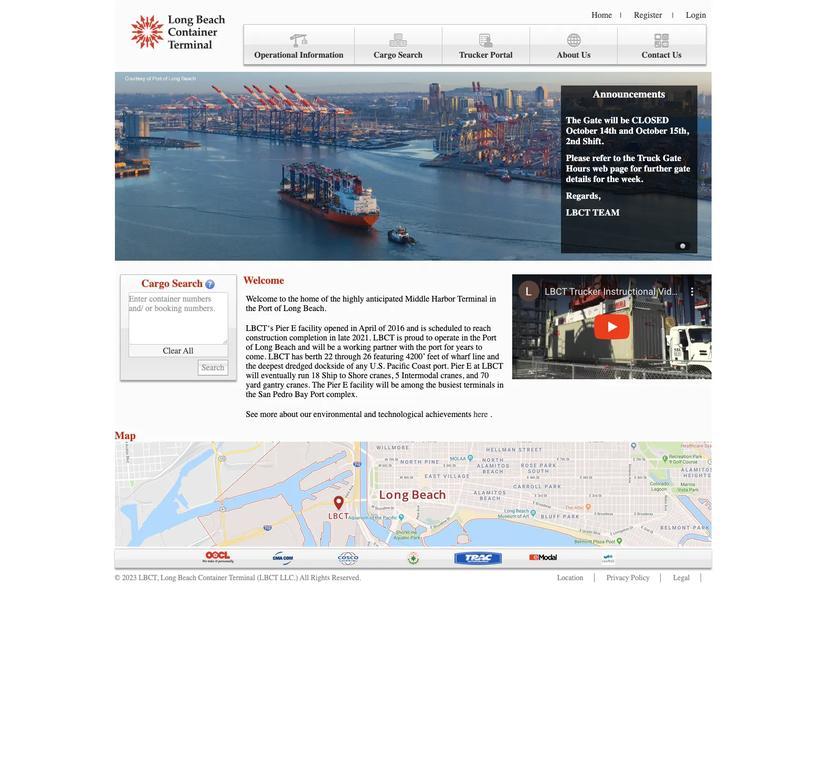 Task type: describe. For each thing, give the bounding box(es) containing it.
welcome for welcome to the home of the highly anticipated middle harbor terminal in the port of long beach.
[[246, 295, 278, 304]]

1 horizontal spatial all
[[300, 574, 309, 583]]

will left a at the top
[[312, 343, 325, 352]]

about
[[557, 50, 580, 60]]

page
[[611, 163, 629, 174]]

70
[[481, 371, 489, 381]]

come.
[[246, 352, 266, 362]]

web
[[593, 163, 608, 174]]

environmental
[[314, 410, 362, 420]]

lbct team
[[566, 207, 620, 218]]

the up line
[[470, 333, 481, 343]]

gate inside the gate will be closed october 14th and october 15th, 2nd shift.
[[584, 115, 602, 126]]

u.s.
[[370, 362, 385, 371]]

legal
[[674, 574, 690, 583]]

login
[[687, 11, 707, 20]]

us for about us
[[582, 50, 591, 60]]

late
[[338, 333, 350, 343]]

lbct up featuring on the top left of the page
[[373, 333, 395, 343]]

here
[[474, 410, 488, 420]]

port.
[[433, 362, 449, 371]]

18
[[312, 371, 320, 381]]

and left 70
[[467, 371, 479, 381]]

1 horizontal spatial is
[[421, 324, 427, 333]]

featuring
[[374, 352, 404, 362]]

pacific
[[387, 362, 410, 371]]

long inside lbct's pier e facility opened in april of 2016 and is scheduled to reach construction completion in late 2021.  lbct is proud to operate in the port of long beach and will be a working partner with the port for years to come.  lbct has berth 22 through 26 featuring 4200' feet of wharf line and the deepest dredged dockside of any u.s. pacific coast port. pier e at lbct will eventually run 18 ship to shore cranes, 5 intermodal cranes, and 70 yard gantry cranes. the pier e facility will be among the busiest terminals in the san pedro bay port complex.
[[255, 343, 273, 352]]

container
[[198, 574, 227, 583]]

long inside "welcome to the home of the highly anticipated middle harbor terminal in the port of long beach."
[[284, 304, 301, 314]]

©
[[115, 574, 120, 583]]

reserved.
[[332, 574, 361, 583]]

0 horizontal spatial cargo search
[[142, 278, 203, 290]]

1 horizontal spatial for
[[594, 174, 605, 184]]

lbct,
[[139, 574, 159, 583]]

intermodal
[[402, 371, 439, 381]]

operational information
[[254, 50, 344, 60]]

us for contact us
[[673, 50, 682, 60]]

14th and
[[600, 126, 634, 136]]

2 | from the left
[[672, 11, 674, 20]]

about us
[[557, 50, 591, 60]]

4200'
[[406, 352, 426, 362]]

2 october from the left
[[636, 126, 668, 136]]

proud
[[405, 333, 424, 343]]

privacy policy link
[[607, 574, 650, 583]]

middle
[[405, 295, 430, 304]]

legal link
[[674, 574, 690, 583]]

to inside please refer to the truck gate hours web page for further gate details for the week.
[[614, 153, 621, 163]]

achievements
[[426, 410, 472, 420]]

operational information link
[[244, 27, 355, 65]]

gantry
[[263, 381, 285, 390]]

the left truck
[[624, 153, 636, 163]]

closed
[[632, 115, 669, 126]]

15th,
[[670, 126, 689, 136]]

partner
[[373, 343, 397, 352]]

2 vertical spatial e
[[343, 381, 348, 390]]

bay
[[295, 390, 308, 400]]

trucker portal link
[[443, 27, 530, 65]]

for inside lbct's pier e facility opened in april of 2016 and is scheduled to reach construction completion in late 2021.  lbct is proud to operate in the port of long beach and will be a working partner with the port for years to come.  lbct has berth 22 through 26 featuring 4200' feet of wharf line and the deepest dredged dockside of any u.s. pacific coast port. pier e at lbct will eventually run 18 ship to shore cranes, 5 intermodal cranes, and 70 yard gantry cranes. the pier e facility will be among the busiest terminals in the san pedro bay port complex.
[[444, 343, 454, 352]]

lbct down regards,​
[[566, 207, 591, 218]]

clear all
[[163, 346, 194, 356]]

clear
[[163, 346, 181, 356]]

operational
[[254, 50, 298, 60]]

refer
[[593, 153, 612, 163]]

run
[[298, 371, 310, 381]]

.
[[490, 410, 492, 420]]

at
[[474, 362, 480, 371]]

port
[[429, 343, 442, 352]]

privacy
[[607, 574, 630, 583]]

the gate will be closed october 14th and october 15th, 2nd shift.
[[566, 115, 689, 147]]

all inside 'button'
[[183, 346, 194, 356]]

1 | from the left
[[620, 11, 622, 20]]

of right home
[[321, 295, 328, 304]]

cargo search link
[[355, 27, 443, 65]]

and left technological
[[364, 410, 376, 420]]

reach
[[473, 324, 491, 333]]

about us link
[[530, 27, 618, 65]]

terminal inside "welcome to the home of the highly anticipated middle harbor terminal in the port of long beach."
[[458, 295, 488, 304]]

of left the 2016
[[379, 324, 386, 333]]

pedro
[[273, 390, 293, 400]]

about
[[280, 410, 298, 420]]

location
[[558, 574, 584, 583]]

the left home
[[288, 295, 299, 304]]

wharf
[[451, 352, 471, 362]]

will down come.
[[246, 371, 259, 381]]

cranes.
[[287, 381, 310, 390]]

lbct's pier e facility opened in april of 2016 and is scheduled to reach construction completion in late 2021.  lbct is proud to operate in the port of long beach and will be a working partner with the port for years to come.  lbct has berth 22 through 26 featuring 4200' feet of wharf line and the deepest dredged dockside of any u.s. pacific coast port. pier e at lbct will eventually run 18 ship to shore cranes, 5 intermodal cranes, and 70 yard gantry cranes. the pier e facility will be among the busiest terminals in the san pedro bay port complex.
[[246, 324, 504, 400]]

1 horizontal spatial cargo search
[[374, 50, 423, 60]]

gate
[[675, 163, 691, 174]]

the up the yard
[[246, 362, 256, 371]]

years
[[456, 343, 474, 352]]

1 vertical spatial facility
[[350, 381, 374, 390]]

to right ship at left
[[340, 371, 346, 381]]

1 horizontal spatial cargo
[[374, 50, 396, 60]]

contact
[[642, 50, 671, 60]]

1 october from the left
[[566, 126, 598, 136]]

terminals
[[464, 381, 495, 390]]

berth
[[305, 352, 322, 362]]

1 vertical spatial port
[[483, 333, 497, 343]]

port inside "welcome to the home of the highly anticipated middle harbor terminal in the port of long beach."
[[258, 304, 272, 314]]

to right proud
[[426, 333, 433, 343]]

welcome for welcome
[[243, 275, 284, 287]]

any
[[356, 362, 368, 371]]

feet
[[427, 352, 440, 362]]

portal
[[491, 50, 513, 60]]

location link
[[558, 574, 584, 583]]

2 vertical spatial pier
[[327, 381, 341, 390]]

week.
[[622, 174, 644, 184]]

shift.
[[583, 136, 604, 147]]

dockside
[[315, 362, 345, 371]]

contact us
[[642, 50, 682, 60]]

announcements
[[593, 88, 666, 100]]

among
[[401, 381, 424, 390]]

will inside the gate will be closed october 14th and october 15th, 2nd shift.
[[605, 115, 619, 126]]

will left 5
[[376, 381, 389, 390]]

coast
[[412, 362, 431, 371]]

anticipated
[[366, 295, 403, 304]]



Task type: locate. For each thing, give the bounding box(es) containing it.
0 horizontal spatial gate
[[584, 115, 602, 126]]

2016
[[388, 324, 405, 333]]

0 horizontal spatial long
[[161, 574, 176, 583]]

2 horizontal spatial e
[[467, 362, 472, 371]]

2023
[[122, 574, 137, 583]]

in right operate
[[462, 333, 468, 343]]

gate right truck
[[663, 153, 682, 163]]

be left a at the top
[[327, 343, 335, 352]]

gate up 'shift.'
[[584, 115, 602, 126]]

beach left container
[[178, 574, 196, 583]]

pier down dockside on the left of page
[[327, 381, 341, 390]]

completion
[[290, 333, 327, 343]]

the left week.
[[607, 174, 619, 184]]

1 vertical spatial terminal
[[229, 574, 255, 583]]

us right about
[[582, 50, 591, 60]]

welcome inside "welcome to the home of the highly anticipated middle harbor terminal in the port of long beach."
[[246, 295, 278, 304]]

please
[[566, 153, 590, 163]]

long left beach.
[[284, 304, 301, 314]]

be left closed
[[621, 115, 630, 126]]

0 vertical spatial terminal
[[458, 295, 488, 304]]

facility
[[299, 324, 322, 333], [350, 381, 374, 390]]

0 vertical spatial long
[[284, 304, 301, 314]]

1 horizontal spatial gate
[[663, 153, 682, 163]]

details
[[566, 174, 591, 184]]

1 horizontal spatial pier
[[327, 381, 341, 390]]

1 horizontal spatial october
[[636, 126, 668, 136]]

port right bay
[[310, 390, 324, 400]]

None submit
[[198, 360, 228, 376]]

facility down any
[[350, 381, 374, 390]]

complex.
[[327, 390, 358, 400]]

2 horizontal spatial be
[[621, 115, 630, 126]]

lbct's
[[246, 324, 274, 333]]

october up truck
[[636, 126, 668, 136]]

1 us from the left
[[582, 50, 591, 60]]

e left shore
[[343, 381, 348, 390]]

| right home link
[[620, 11, 622, 20]]

and right the 2016
[[407, 324, 419, 333]]

the up 2nd
[[566, 115, 581, 126]]

cranes, down wharf
[[441, 371, 464, 381]]

us right contact
[[673, 50, 682, 60]]

cargo search
[[374, 50, 423, 60], [142, 278, 203, 290]]

0 vertical spatial e
[[291, 324, 296, 333]]

0 vertical spatial cargo search
[[374, 50, 423, 60]]

menu bar
[[243, 24, 707, 65]]

e up has
[[291, 324, 296, 333]]

facility down beach.
[[299, 324, 322, 333]]

0 vertical spatial facility
[[299, 324, 322, 333]]

gate
[[584, 115, 602, 126], [663, 153, 682, 163]]

© 2023 lbct, long beach container terminal (lbct llc.) all rights reserved.
[[115, 574, 361, 583]]

register link
[[634, 11, 662, 20]]

home
[[592, 11, 613, 20]]

opened
[[324, 324, 349, 333]]

1 vertical spatial pier
[[451, 362, 465, 371]]

0 vertical spatial be
[[621, 115, 630, 126]]

0 horizontal spatial pier
[[276, 324, 289, 333]]

(lbct
[[257, 574, 278, 583]]

0 horizontal spatial for
[[444, 343, 454, 352]]

us
[[582, 50, 591, 60], [673, 50, 682, 60]]

1 horizontal spatial be
[[391, 381, 399, 390]]

for
[[631, 163, 642, 174], [594, 174, 605, 184], [444, 343, 454, 352]]

through
[[335, 352, 361, 362]]

0 vertical spatial cargo
[[374, 50, 396, 60]]

1 horizontal spatial |
[[672, 11, 674, 20]]

2 vertical spatial be
[[391, 381, 399, 390]]

april
[[359, 324, 377, 333]]

of left any
[[347, 362, 354, 371]]

0 vertical spatial port
[[258, 304, 272, 314]]

0 vertical spatial gate
[[584, 115, 602, 126]]

the right run
[[312, 381, 325, 390]]

0 horizontal spatial |
[[620, 11, 622, 20]]

map
[[115, 430, 136, 442]]

further
[[645, 163, 673, 174]]

highly
[[343, 295, 364, 304]]

0 horizontal spatial beach
[[178, 574, 196, 583]]

1 horizontal spatial e
[[343, 381, 348, 390]]

the left highly
[[331, 295, 341, 304]]

0 vertical spatial all
[[183, 346, 194, 356]]

5
[[396, 371, 400, 381]]

1 vertical spatial be
[[327, 343, 335, 352]]

in left late
[[330, 333, 336, 343]]

all right llc.)
[[300, 574, 309, 583]]

is
[[421, 324, 427, 333], [397, 333, 402, 343]]

yard
[[246, 381, 261, 390]]

1 horizontal spatial cranes,
[[441, 371, 464, 381]]

port up line
[[483, 333, 497, 343]]

is left proud
[[397, 333, 402, 343]]

the up lbct's
[[246, 304, 256, 314]]

0 horizontal spatial us
[[582, 50, 591, 60]]

please refer to the truck gate hours web page for further gate details for the week.
[[566, 153, 691, 184]]

welcome to the home of the highly anticipated middle harbor terminal in the port of long beach.
[[246, 295, 496, 314]]

beach up dredged
[[275, 343, 296, 352]]

information
[[300, 50, 344, 60]]

home link
[[592, 11, 613, 20]]

1 horizontal spatial long
[[255, 343, 273, 352]]

1 horizontal spatial us
[[673, 50, 682, 60]]

26
[[363, 352, 372, 362]]

gate inside please refer to the truck gate hours web page for further gate details for the week.
[[663, 153, 682, 163]]

to left home
[[280, 295, 286, 304]]

1 vertical spatial welcome
[[246, 295, 278, 304]]

in right 70
[[497, 381, 504, 390]]

1 horizontal spatial search
[[398, 50, 423, 60]]

e
[[291, 324, 296, 333], [467, 362, 472, 371], [343, 381, 348, 390]]

long down lbct's
[[255, 343, 273, 352]]

1 horizontal spatial the
[[566, 115, 581, 126]]

1 horizontal spatial beach
[[275, 343, 296, 352]]

lbct left has
[[268, 352, 290, 362]]

1 horizontal spatial facility
[[350, 381, 374, 390]]

1 cranes, from the left
[[370, 371, 394, 381]]

for right page
[[631, 163, 642, 174]]

0 horizontal spatial cargo
[[142, 278, 170, 290]]

1 vertical spatial cargo
[[142, 278, 170, 290]]

the inside lbct's pier e facility opened in april of 2016 and is scheduled to reach construction completion in late 2021.  lbct is proud to operate in the port of long beach and will be a working partner with the port for years to come.  lbct has berth 22 through 26 featuring 4200' feet of wharf line and the deepest dredged dockside of any u.s. pacific coast port. pier e at lbct will eventually run 18 ship to shore cranes, 5 intermodal cranes, and 70 yard gantry cranes. the pier e facility will be among the busiest terminals in the san pedro bay port complex.
[[312, 381, 325, 390]]

0 horizontal spatial october
[[566, 126, 598, 136]]

the right among
[[426, 381, 437, 390]]

0 horizontal spatial facility
[[299, 324, 322, 333]]

to right "years"
[[476, 343, 483, 352]]

port up lbct's
[[258, 304, 272, 314]]

search
[[398, 50, 423, 60], [172, 278, 203, 290]]

the
[[624, 153, 636, 163], [607, 174, 619, 184], [288, 295, 299, 304], [331, 295, 341, 304], [246, 304, 256, 314], [470, 333, 481, 343], [416, 343, 427, 352], [246, 362, 256, 371], [426, 381, 437, 390], [246, 390, 256, 400]]

the
[[566, 115, 581, 126], [312, 381, 325, 390]]

the left port
[[416, 343, 427, 352]]

for right port
[[444, 343, 454, 352]]

2 vertical spatial port
[[310, 390, 324, 400]]

busiest
[[439, 381, 462, 390]]

0 horizontal spatial cranes,
[[370, 371, 394, 381]]

all right clear
[[183, 346, 194, 356]]

2 horizontal spatial for
[[631, 163, 642, 174]]

with
[[399, 343, 414, 352]]

terminal left (lbct
[[229, 574, 255, 583]]

operate
[[435, 333, 460, 343]]

1 vertical spatial cargo search
[[142, 278, 203, 290]]

clear all button
[[128, 345, 228, 358]]

in up reach
[[490, 295, 496, 304]]

2 vertical spatial long
[[161, 574, 176, 583]]

0 horizontal spatial all
[[183, 346, 194, 356]]

the left san
[[246, 390, 256, 400]]

trucker
[[459, 50, 489, 60]]

home
[[301, 295, 319, 304]]

rights
[[311, 574, 330, 583]]

a
[[338, 343, 341, 352]]

has
[[292, 352, 303, 362]]

0 vertical spatial welcome
[[243, 275, 284, 287]]

0 horizontal spatial be
[[327, 343, 335, 352]]

Enter container numbers and/ or booking numbers. text field
[[128, 293, 228, 345]]

long right lbct,
[[161, 574, 176, 583]]

welcome
[[243, 275, 284, 287], [246, 295, 278, 304]]

1 vertical spatial all
[[300, 574, 309, 583]]

1 horizontal spatial port
[[310, 390, 324, 400]]

dredged
[[286, 362, 313, 371]]

beach inside lbct's pier e facility opened in april of 2016 and is scheduled to reach construction completion in late 2021.  lbct is proud to operate in the port of long beach and will be a working partner with the port for years to come.  lbct has berth 22 through 26 featuring 4200' feet of wharf line and the deepest dredged dockside of any u.s. pacific coast port. pier e at lbct will eventually run 18 ship to shore cranes, 5 intermodal cranes, and 70 yard gantry cranes. the pier e facility will be among the busiest terminals in the san pedro bay port complex.
[[275, 343, 296, 352]]

to right refer
[[614, 153, 621, 163]]

line
[[473, 352, 485, 362]]

contact us link
[[618, 27, 706, 65]]

deepest
[[258, 362, 284, 371]]

2 horizontal spatial pier
[[451, 362, 465, 371]]

0 horizontal spatial port
[[258, 304, 272, 314]]

2 cranes, from the left
[[441, 371, 464, 381]]

for right 'details'
[[594, 174, 605, 184]]

1 vertical spatial gate
[[663, 153, 682, 163]]

22
[[325, 352, 333, 362]]

0 horizontal spatial terminal
[[229, 574, 255, 583]]

2 horizontal spatial port
[[483, 333, 497, 343]]

pier right lbct's
[[276, 324, 289, 333]]

cranes,
[[370, 371, 394, 381], [441, 371, 464, 381]]

pier right port.
[[451, 362, 465, 371]]

0 vertical spatial beach
[[275, 343, 296, 352]]

here link
[[474, 410, 488, 420]]

0 vertical spatial pier
[[276, 324, 289, 333]]

and up dredged
[[298, 343, 310, 352]]

| left 'login' link
[[672, 11, 674, 20]]

0 horizontal spatial e
[[291, 324, 296, 333]]

0 vertical spatial the
[[566, 115, 581, 126]]

of up construction
[[275, 304, 282, 314]]

in inside "welcome to the home of the highly anticipated middle harbor terminal in the port of long beach."
[[490, 295, 496, 304]]

see more about our environmental and technological achievements here .
[[246, 410, 492, 420]]

cranes, left 5
[[370, 371, 394, 381]]

e left at
[[467, 362, 472, 371]]

0 horizontal spatial search
[[172, 278, 203, 290]]

2nd
[[566, 136, 581, 147]]

and right line
[[487, 352, 500, 362]]

1 vertical spatial beach
[[178, 574, 196, 583]]

hours
[[566, 163, 590, 174]]

0 horizontal spatial is
[[397, 333, 402, 343]]

will down "announcements" on the top right of page
[[605, 115, 619, 126]]

harbor
[[432, 295, 456, 304]]

more
[[260, 410, 278, 420]]

terminal right harbor
[[458, 295, 488, 304]]

0 horizontal spatial the
[[312, 381, 325, 390]]

1 horizontal spatial terminal
[[458, 295, 488, 304]]

|
[[620, 11, 622, 20], [672, 11, 674, 20]]

1 vertical spatial e
[[467, 362, 472, 371]]

to left reach
[[464, 324, 471, 333]]

of right feet
[[442, 352, 449, 362]]

the inside the gate will be closed october 14th and october 15th, 2nd shift.
[[566, 115, 581, 126]]

our
[[300, 410, 312, 420]]

team
[[593, 207, 620, 218]]

menu bar containing operational information
[[243, 24, 707, 65]]

pier
[[276, 324, 289, 333], [451, 362, 465, 371], [327, 381, 341, 390]]

be left among
[[391, 381, 399, 390]]

shore
[[348, 371, 368, 381]]

regards,​
[[566, 191, 601, 201]]

be inside the gate will be closed october 14th and october 15th, 2nd shift.
[[621, 115, 630, 126]]

1 vertical spatial long
[[255, 343, 273, 352]]

2 us from the left
[[673, 50, 682, 60]]

is left 'scheduled'
[[421, 324, 427, 333]]

1 vertical spatial search
[[172, 278, 203, 290]]

to inside "welcome to the home of the highly anticipated middle harbor terminal in the port of long beach."
[[280, 295, 286, 304]]

privacy policy
[[607, 574, 650, 583]]

1 vertical spatial the
[[312, 381, 325, 390]]

lbct right at
[[482, 362, 504, 371]]

trucker portal
[[459, 50, 513, 60]]

of down lbct's
[[246, 343, 253, 352]]

0 vertical spatial search
[[398, 50, 423, 60]]

2 horizontal spatial long
[[284, 304, 301, 314]]

in right late
[[351, 324, 357, 333]]

see
[[246, 410, 258, 420]]

terminal
[[458, 295, 488, 304], [229, 574, 255, 583]]

october up please
[[566, 126, 598, 136]]



Task type: vqa. For each thing, say whether or not it's contained in the screenshot.
About Us Us
yes



